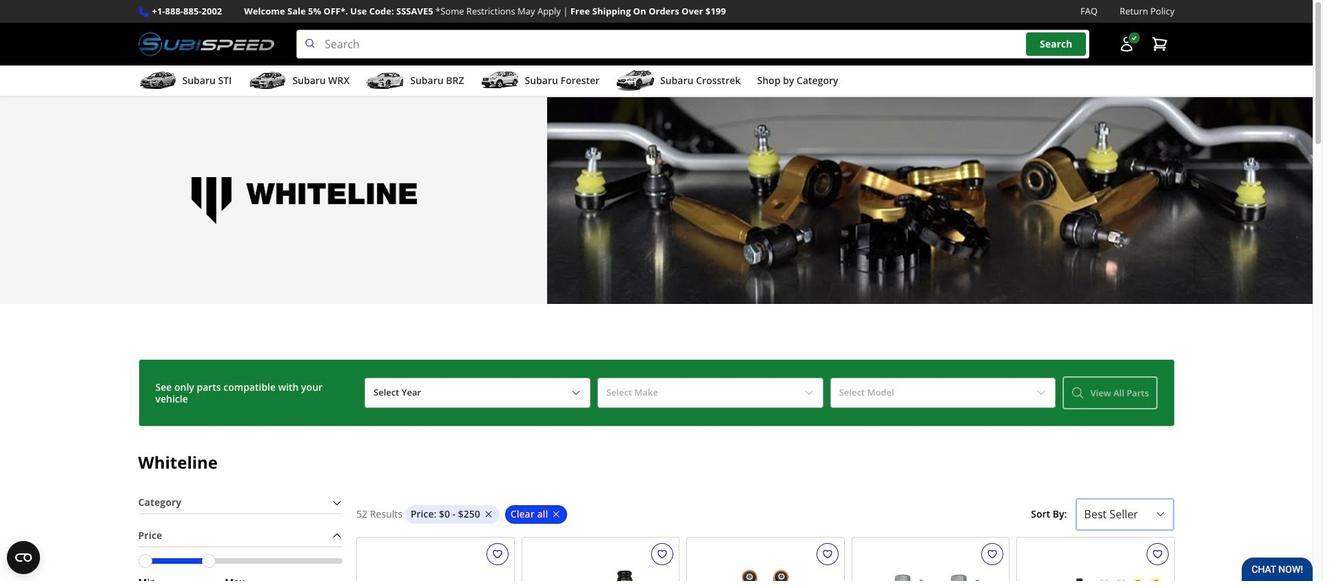 Task type: describe. For each thing, give the bounding box(es) containing it.
account image
[[1119, 36, 1135, 52]]

a subaru crosstrek thumbnail image image
[[616, 70, 655, 91]]

whiteline rear sway bar links - 2013-2016 scion fr-s / 2013-2024 subaru brz / 2017-2024 toyota gr86 / 2015-2021 wrx/sti image
[[693, 543, 839, 581]]

minimum slider
[[138, 554, 152, 568]]

a subaru wrx thumbnail image image
[[248, 70, 287, 91]]

a subaru sti thumbnail image image
[[138, 70, 177, 91]]

select... image
[[1155, 509, 1166, 520]]

Select... button
[[1076, 498, 1175, 531]]

subispeed logo image
[[138, 30, 275, 59]]

Select Model button
[[831, 378, 1057, 408]]

select make image
[[804, 388, 815, 399]]



Task type: locate. For each thing, give the bounding box(es) containing it.
a subaru forester thumbnail image image
[[481, 70, 519, 91]]

open widget image
[[7, 541, 40, 574]]

Select Make button
[[598, 378, 824, 408]]

whiteline sway bar links - 2015-2024 subaru wrx / 2015-2021 sti / 2013-2016 scion fr-s / 2013-2024 subaru brz / 2017-2024 toyota 86 image
[[1023, 543, 1169, 581]]

whiteline gearbox positive shift kit - 2015-2022 subaru wrx / 2015-2021 sti image
[[363, 543, 509, 581]]

maximum slider
[[202, 554, 216, 568]]

search input field
[[297, 30, 1090, 59]]

whiteline image
[[547, 97, 1313, 304]]

whiteline camber bolt kit front - 2015-2024 subaru wrx / 2015-2021 sti image
[[858, 543, 1004, 581]]

a subaru brz thumbnail image image
[[366, 70, 405, 91]]

whiteline front roll centre bump steer correction kit - 2002-2021 subaru wrx/sti image
[[528, 543, 674, 581]]

select year image
[[571, 388, 582, 399]]

Select Year button
[[365, 378, 591, 408]]



Task type: vqa. For each thing, say whether or not it's contained in the screenshot.
the a subaru STI Thumbnail Image
yes



